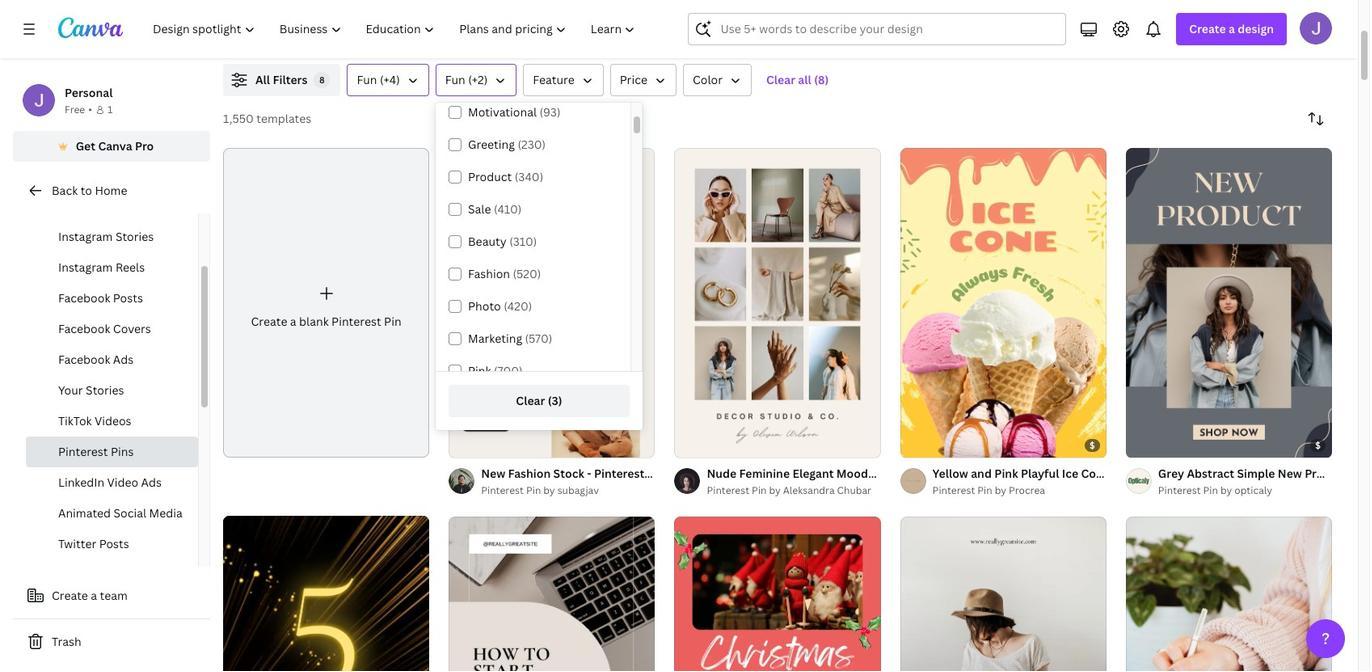 Task type: describe. For each thing, give the bounding box(es) containing it.
(93)
[[540, 104, 561, 120]]

color button
[[683, 64, 752, 96]]

yellow and pink playful ice cone promotion pinterest pin pinterest pin by procrea
[[933, 465, 1245, 497]]

subagjav
[[558, 483, 599, 497]]

trash link
[[13, 626, 210, 658]]

8 filter options selected element
[[314, 72, 330, 88]]

instagram posts link
[[26, 191, 198, 222]]

clear all (8) button
[[758, 64, 837, 96]]

(+4)
[[380, 72, 400, 87]]

pinterest right "-"
[[594, 465, 645, 481]]

pinterest up the pinterest pin by opticaly link
[[1174, 465, 1224, 481]]

instagram reels
[[58, 260, 145, 275]]

all
[[255, 72, 270, 87]]

8
[[319, 74, 325, 86]]

cone
[[1081, 465, 1110, 481]]

marketing
[[468, 331, 522, 346]]

(520)
[[513, 266, 541, 281]]

pin up the pinterest pin by opticaly link
[[1227, 465, 1245, 481]]

facebook ads link
[[26, 344, 198, 375]]

Search search field
[[721, 14, 1056, 44]]

new fashion stock - pinterest pin pinterest pin by subagjav
[[481, 465, 665, 497]]

fash
[[1352, 465, 1370, 481]]

(3)
[[548, 393, 562, 408]]

2 by from the left
[[769, 483, 781, 497]]

linkedin video ads
[[58, 475, 162, 490]]

by inside grey abstract simple new product fash pinterest pin by opticaly
[[1221, 483, 1232, 497]]

sale (410)
[[468, 201, 522, 217]]

new blog business - pinterest pin image
[[449, 516, 655, 671]]

home
[[95, 183, 127, 198]]

team
[[100, 588, 128, 603]]

facebook for facebook covers
[[58, 321, 110, 336]]

color
[[693, 72, 723, 87]]

stories for instagram stories
[[116, 229, 154, 244]]

create for create a design
[[1190, 21, 1226, 36]]

pinterest inside 'link'
[[332, 314, 381, 329]]

playful
[[1021, 465, 1060, 481]]

facebook ads
[[58, 352, 134, 367]]

pinterest down yellow
[[933, 483, 975, 497]]

0 vertical spatial fashion
[[468, 266, 510, 281]]

animated social media link
[[26, 498, 198, 529]]

facebook for facebook posts
[[58, 290, 110, 306]]

by inside yellow and pink playful ice cone promotion pinterest pin pinterest pin by procrea
[[995, 483, 1007, 497]]

clear (3) button
[[449, 385, 630, 417]]

fun for fun (+2)
[[445, 72, 466, 87]]

videos
[[95, 413, 131, 428]]

facebook for facebook ads
[[58, 352, 110, 367]]

top level navigation element
[[142, 13, 650, 45]]

0 horizontal spatial product
[[468, 169, 512, 184]]

fashion inside new fashion stock - pinterest pin pinterest pin by subagjav
[[508, 465, 551, 481]]

personal
[[65, 85, 113, 100]]

$ for product
[[1316, 439, 1321, 451]]

instagram reels link
[[26, 252, 198, 283]]

create a team
[[52, 588, 128, 603]]

pin down and
[[978, 483, 993, 497]]

posts for facebook posts
[[113, 290, 143, 306]]

pin right "-"
[[647, 465, 665, 481]]

feature
[[533, 72, 575, 87]]

pin down "new fashion stock - pinterest pin" link
[[526, 483, 541, 497]]

posts for instagram posts
[[116, 198, 145, 213]]

animated
[[58, 505, 111, 521]]

stories for your stories
[[86, 382, 124, 398]]

media
[[149, 505, 183, 521]]

animated social media
[[58, 505, 183, 521]]

tiktok videos link
[[26, 406, 198, 437]]

photo
[[468, 298, 501, 314]]

video
[[107, 475, 138, 490]]

(310)
[[509, 234, 537, 249]]

clear all (8)
[[766, 72, 829, 87]]

create a blank pinterest pin link
[[223, 148, 429, 457]]

price button
[[610, 64, 677, 96]]

stock
[[553, 465, 584, 481]]

(+2)
[[468, 72, 488, 87]]

instagram for instagram posts
[[58, 198, 113, 213]]

create a blank pinterest pin
[[251, 314, 402, 329]]

(570)
[[525, 331, 552, 346]]

clear for clear all (8)
[[766, 72, 796, 87]]

procrea
[[1009, 483, 1045, 497]]

white brown simple fashion sale - pinterest pin image
[[900, 516, 1107, 671]]

•
[[88, 103, 92, 116]]

pinterest down "new fashion stock - pinterest pin" link
[[481, 483, 524, 497]]

create for create a blank pinterest pin
[[251, 314, 287, 329]]

back to home link
[[13, 175, 210, 207]]

twitter
[[58, 536, 96, 551]]

covers
[[113, 321, 151, 336]]

and
[[971, 465, 992, 481]]

grey abstract simple new product fashion pinterest pin image
[[1126, 148, 1332, 457]]

tiktok videos
[[58, 413, 131, 428]]

nude feminine elegant moodboard photo collage fashion blog pinterest pin image
[[675, 148, 881, 457]]

pin left the "aleksandra"
[[752, 483, 767, 497]]

grey abstract simple new product fash link
[[1158, 465, 1370, 482]]

your stories
[[58, 382, 124, 398]]

pro
[[135, 138, 154, 154]]

design
[[1238, 21, 1274, 36]]

beauty (310)
[[468, 234, 537, 249]]

photo (420)
[[468, 298, 532, 314]]

pinterest inside grey abstract simple new product fash pinterest pin by opticaly
[[1158, 483, 1201, 497]]

ice
[[1062, 465, 1079, 481]]

reels
[[116, 260, 145, 275]]

all filters
[[255, 72, 308, 87]]

pinterest pin by subagjav link
[[481, 482, 655, 499]]

fun for fun (+4)
[[357, 72, 377, 87]]

new fashion stock - pinterest pin link
[[481, 465, 665, 482]]

trash
[[52, 634, 81, 649]]

ads inside the facebook ads link
[[113, 352, 134, 367]]



Task type: vqa. For each thing, say whether or not it's contained in the screenshot.
How at the left of page
no



Task type: locate. For each thing, give the bounding box(es) containing it.
greeting (230)
[[468, 137, 546, 152]]

yellow and pink playful ice cone promotion pinterest pin link
[[933, 465, 1245, 482]]

pink left (700)
[[468, 363, 491, 378]]

(700)
[[494, 363, 523, 378]]

1 vertical spatial facebook
[[58, 321, 110, 336]]

by left procrea in the right of the page
[[995, 483, 1007, 497]]

1 vertical spatial create
[[251, 314, 287, 329]]

(410)
[[494, 201, 522, 217]]

fun
[[357, 72, 377, 87], [445, 72, 466, 87]]

by down abstract
[[1221, 483, 1232, 497]]

by left the "aleksandra"
[[769, 483, 781, 497]]

0 vertical spatial create
[[1190, 21, 1226, 36]]

ads inside the linkedin video ads link
[[141, 475, 162, 490]]

posts down reels
[[113, 290, 143, 306]]

1 vertical spatial ads
[[141, 475, 162, 490]]

pinterest up linkedin
[[58, 444, 108, 459]]

get canva pro button
[[13, 131, 210, 162]]

aleksandra
[[783, 483, 835, 497]]

2 vertical spatial create
[[52, 588, 88, 603]]

1 by from the left
[[544, 483, 555, 497]]

1 horizontal spatial new
[[1278, 465, 1302, 481]]

new right simple
[[1278, 465, 1302, 481]]

0 vertical spatial pink
[[468, 363, 491, 378]]

3 instagram from the top
[[58, 260, 113, 275]]

create a team button
[[13, 580, 210, 612]]

2 horizontal spatial create
[[1190, 21, 1226, 36]]

1 horizontal spatial product
[[1305, 465, 1349, 481]]

motivational
[[468, 104, 537, 120]]

1 vertical spatial instagram
[[58, 229, 113, 244]]

a inside button
[[91, 588, 97, 603]]

new inside grey abstract simple new product fash pinterest pin by opticaly
[[1278, 465, 1302, 481]]

your
[[58, 382, 83, 398]]

facebook down instagram reels
[[58, 290, 110, 306]]

all
[[798, 72, 812, 87]]

posts for twitter posts
[[99, 536, 129, 551]]

pinterest pin by opticaly link
[[1158, 482, 1332, 499]]

create inside 'link'
[[251, 314, 287, 329]]

twitter posts link
[[26, 529, 198, 559]]

pinterest pin by procrea link
[[933, 482, 1107, 499]]

0 horizontal spatial a
[[91, 588, 97, 603]]

2 $ from the left
[[1316, 439, 1321, 451]]

fun inside button
[[445, 72, 466, 87]]

your stories link
[[26, 375, 198, 406]]

1 facebook from the top
[[58, 290, 110, 306]]

pin down abstract
[[1203, 483, 1218, 497]]

2 facebook from the top
[[58, 321, 110, 336]]

fun (+4)
[[357, 72, 400, 87]]

grey
[[1158, 465, 1185, 481]]

(8)
[[814, 72, 829, 87]]

templates
[[256, 111, 311, 126]]

2 horizontal spatial a
[[1229, 21, 1235, 36]]

yellow
[[933, 465, 968, 481]]

chubar
[[837, 483, 872, 497]]

posts inside instagram posts link
[[116, 198, 145, 213]]

filters
[[273, 72, 308, 87]]

pink inside yellow and pink playful ice cone promotion pinterest pin pinterest pin by procrea
[[995, 465, 1018, 481]]

$ up grey abstract simple new product fash 'link'
[[1316, 439, 1321, 451]]

1 horizontal spatial $
[[1316, 439, 1321, 451]]

by
[[544, 483, 555, 497], [769, 483, 781, 497], [995, 483, 1007, 497], [1221, 483, 1232, 497]]

motivational (93)
[[468, 104, 561, 120]]

1 horizontal spatial pink
[[995, 465, 1018, 481]]

1 vertical spatial posts
[[113, 290, 143, 306]]

0 horizontal spatial pink
[[468, 363, 491, 378]]

pinterest pin by aleksandra chubar link
[[707, 482, 881, 499]]

pink
[[468, 363, 491, 378], [995, 465, 1018, 481]]

fashion down 'beauty'
[[468, 266, 510, 281]]

0 vertical spatial a
[[1229, 21, 1235, 36]]

2 vertical spatial instagram
[[58, 260, 113, 275]]

instagram posts
[[58, 198, 145, 213]]

instagram stories
[[58, 229, 154, 244]]

3 by from the left
[[995, 483, 1007, 497]]

product inside grey abstract simple new product fash pinterest pin by opticaly
[[1305, 465, 1349, 481]]

stories down the facebook ads link
[[86, 382, 124, 398]]

product down greeting
[[468, 169, 512, 184]]

0 vertical spatial facebook
[[58, 290, 110, 306]]

create for create a team
[[52, 588, 88, 603]]

linkedin video ads link
[[26, 467, 198, 498]]

canva
[[98, 138, 132, 154]]

get canva pro
[[76, 138, 154, 154]]

2 fun from the left
[[445, 72, 466, 87]]

fun (+4) button
[[347, 64, 429, 96]]

0 horizontal spatial fun
[[357, 72, 377, 87]]

clear left (3)
[[516, 393, 545, 408]]

product
[[468, 169, 512, 184], [1305, 465, 1349, 481]]

posts inside facebook posts link
[[113, 290, 143, 306]]

ads right video
[[141, 475, 162, 490]]

by inside new fashion stock - pinterest pin pinterest pin by subagjav
[[544, 483, 555, 497]]

0 horizontal spatial new
[[481, 465, 505, 481]]

instagram for instagram reels
[[58, 260, 113, 275]]

1 vertical spatial stories
[[86, 382, 124, 398]]

0 horizontal spatial $
[[1090, 439, 1095, 451]]

new fashion stock - pinterest pin image
[[449, 148, 655, 457]]

posts
[[116, 198, 145, 213], [113, 290, 143, 306], [99, 536, 129, 551]]

stories
[[116, 229, 154, 244], [86, 382, 124, 398]]

fun (+2)
[[445, 72, 488, 87]]

create inside dropdown button
[[1190, 21, 1226, 36]]

promotion
[[1113, 465, 1171, 481]]

pinterest right blank
[[332, 314, 381, 329]]

a left design
[[1229, 21, 1235, 36]]

new inside new fashion stock - pinterest pin pinterest pin by subagjav
[[481, 465, 505, 481]]

0 horizontal spatial create
[[52, 588, 88, 603]]

0 vertical spatial stories
[[116, 229, 154, 244]]

new left stock
[[481, 465, 505, 481]]

by down stock
[[544, 483, 555, 497]]

pin right blank
[[384, 314, 402, 329]]

clear for clear (3)
[[516, 393, 545, 408]]

fun left (+2)
[[445, 72, 466, 87]]

tiktok
[[58, 413, 92, 428]]

jacob simon image
[[1300, 12, 1332, 44]]

fun left (+4)
[[357, 72, 377, 87]]

to
[[81, 183, 92, 198]]

a for team
[[91, 588, 97, 603]]

stories up reels
[[116, 229, 154, 244]]

0 vertical spatial ads
[[113, 352, 134, 367]]

red green colorful creative christmas decor pinterest pin image
[[675, 516, 881, 671]]

fun (+2) button
[[436, 64, 517, 96]]

instagram for instagram stories
[[58, 229, 113, 244]]

pink up pinterest pin by procrea link
[[995, 465, 1018, 481]]

create inside button
[[52, 588, 88, 603]]

clear (3)
[[516, 393, 562, 408]]

2 new from the left
[[1278, 465, 1302, 481]]

1 horizontal spatial ads
[[141, 475, 162, 490]]

0 vertical spatial posts
[[116, 198, 145, 213]]

free
[[65, 103, 85, 116]]

pin inside grey abstract simple new product fash pinterest pin by opticaly
[[1203, 483, 1218, 497]]

1 horizontal spatial fun
[[445, 72, 466, 87]]

pinterest left the "aleksandra"
[[707, 483, 750, 497]]

1 vertical spatial product
[[1305, 465, 1349, 481]]

a left blank
[[290, 314, 296, 329]]

pinterest pin templates image
[[987, 0, 1332, 44]]

facebook up facebook ads
[[58, 321, 110, 336]]

pinterest
[[332, 314, 381, 329], [58, 444, 108, 459], [594, 465, 645, 481], [1174, 465, 1224, 481], [481, 483, 524, 497], [707, 483, 750, 497], [933, 483, 975, 497], [1158, 483, 1201, 497]]

blank
[[299, 314, 329, 329]]

facebook posts link
[[26, 283, 198, 314]]

pink (700)
[[468, 363, 523, 378]]

back to home
[[52, 183, 127, 198]]

fashion left stock
[[508, 465, 551, 481]]

None search field
[[688, 13, 1067, 45]]

1,550
[[223, 111, 254, 126]]

0 horizontal spatial ads
[[113, 352, 134, 367]]

0 vertical spatial product
[[468, 169, 512, 184]]

create
[[1190, 21, 1226, 36], [251, 314, 287, 329], [52, 588, 88, 603]]

1 new from the left
[[481, 465, 505, 481]]

create left 'team'
[[52, 588, 88, 603]]

-
[[587, 465, 591, 481]]

2 vertical spatial facebook
[[58, 352, 110, 367]]

1 instagram from the top
[[58, 198, 113, 213]]

$
[[1090, 439, 1095, 451], [1316, 439, 1321, 451]]

1 vertical spatial clear
[[516, 393, 545, 408]]

posts down animated social media link
[[99, 536, 129, 551]]

clear left the all
[[766, 72, 796, 87]]

pinterest pins
[[58, 444, 134, 459]]

product left fash
[[1305, 465, 1349, 481]]

clear inside clear all (8) button
[[766, 72, 796, 87]]

twitter posts
[[58, 536, 129, 551]]

create a blank pinterest pin element
[[223, 148, 429, 457]]

a inside 'link'
[[290, 314, 296, 329]]

pins
[[111, 444, 134, 459]]

create left blank
[[251, 314, 287, 329]]

facebook
[[58, 290, 110, 306], [58, 321, 110, 336], [58, 352, 110, 367]]

4 by from the left
[[1221, 483, 1232, 497]]

social
[[114, 505, 146, 521]]

feminine digital marketing pinterest pin image
[[1126, 516, 1332, 671]]

a inside dropdown button
[[1229, 21, 1235, 36]]

1,550 templates
[[223, 111, 311, 126]]

instagram
[[58, 198, 113, 213], [58, 229, 113, 244], [58, 260, 113, 275]]

$ for ice
[[1090, 439, 1095, 451]]

facebook up 'your stories'
[[58, 352, 110, 367]]

price
[[620, 72, 648, 87]]

pin
[[384, 314, 402, 329], [647, 465, 665, 481], [1227, 465, 1245, 481], [526, 483, 541, 497], [752, 483, 767, 497], [978, 483, 993, 497], [1203, 483, 1218, 497]]

1 vertical spatial pink
[[995, 465, 1018, 481]]

1 fun from the left
[[357, 72, 377, 87]]

pinterest down grey at the right bottom of the page
[[1158, 483, 1201, 497]]

Sort by button
[[1300, 103, 1332, 135]]

facebook posts
[[58, 290, 143, 306]]

instagram stories link
[[26, 222, 198, 252]]

1 horizontal spatial create
[[251, 314, 287, 329]]

grey abstract simple new product fash pinterest pin by opticaly
[[1158, 465, 1370, 497]]

1 horizontal spatial a
[[290, 314, 296, 329]]

(340)
[[515, 169, 544, 184]]

yellow and pink playful ice cone promotion pinterest pin image
[[900, 148, 1107, 457]]

feature button
[[523, 64, 604, 96]]

ads down covers
[[113, 352, 134, 367]]

simple
[[1237, 465, 1275, 481]]

a left 'team'
[[91, 588, 97, 603]]

2 instagram from the top
[[58, 229, 113, 244]]

a for design
[[1229, 21, 1235, 36]]

back
[[52, 183, 78, 198]]

clear
[[766, 72, 796, 87], [516, 393, 545, 408]]

marketing (570)
[[468, 331, 552, 346]]

3 facebook from the top
[[58, 352, 110, 367]]

0 horizontal spatial clear
[[516, 393, 545, 408]]

1 $ from the left
[[1090, 439, 1095, 451]]

0 vertical spatial instagram
[[58, 198, 113, 213]]

fun inside button
[[357, 72, 377, 87]]

1 vertical spatial a
[[290, 314, 296, 329]]

2 vertical spatial posts
[[99, 536, 129, 551]]

clear inside clear (3) button
[[516, 393, 545, 408]]

a
[[1229, 21, 1235, 36], [290, 314, 296, 329], [91, 588, 97, 603]]

2 vertical spatial a
[[91, 588, 97, 603]]

greeting
[[468, 137, 515, 152]]

0 vertical spatial clear
[[766, 72, 796, 87]]

posts up instagram stories link
[[116, 198, 145, 213]]

pin inside 'link'
[[384, 314, 402, 329]]

create left design
[[1190, 21, 1226, 36]]

posts inside twitter posts link
[[99, 536, 129, 551]]

a for blank
[[290, 314, 296, 329]]

1 vertical spatial fashion
[[508, 465, 551, 481]]

pinterest pin by aleksandra chubar
[[707, 483, 872, 497]]

abstract
[[1187, 465, 1235, 481]]

1 horizontal spatial clear
[[766, 72, 796, 87]]

$ up cone
[[1090, 439, 1095, 451]]



